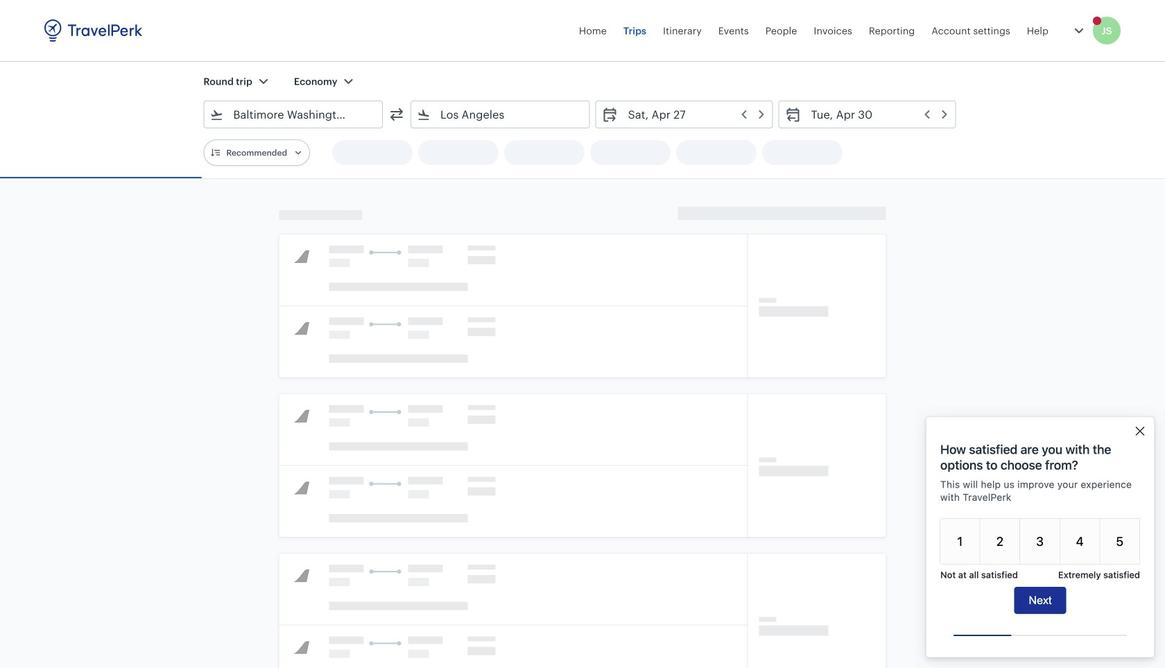 Task type: locate. For each thing, give the bounding box(es) containing it.
To search field
[[431, 103, 571, 126]]



Task type: describe. For each thing, give the bounding box(es) containing it.
From search field
[[224, 103, 364, 126]]

Depart field
[[619, 103, 767, 126]]

Return field
[[802, 103, 950, 126]]



Task type: vqa. For each thing, say whether or not it's contained in the screenshot.
THE DEPART field at right top
yes



